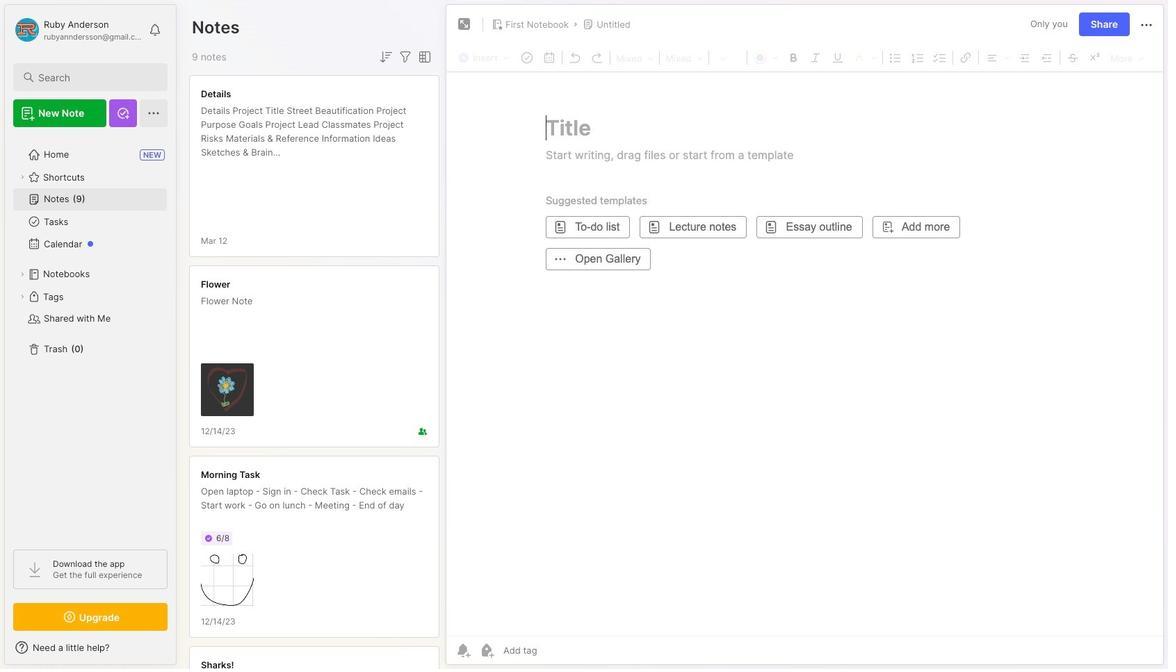 Task type: describe. For each thing, give the bounding box(es) containing it.
more image
[[1107, 49, 1149, 67]]

View options field
[[414, 49, 433, 65]]

expand notebooks image
[[18, 271, 26, 279]]

Sort options field
[[378, 49, 394, 65]]

Note Editor text field
[[447, 72, 1164, 637]]

Font family field
[[662, 49, 708, 67]]

click to collapse image
[[176, 644, 186, 661]]

1 thumbnail image from the top
[[201, 364, 254, 417]]

Highlight field
[[850, 48, 882, 66]]

alignment image
[[981, 48, 1014, 66]]

font color image
[[749, 48, 783, 66]]

Add tag field
[[502, 645, 607, 657]]

More actions field
[[1139, 15, 1156, 33]]

Account field
[[13, 16, 142, 44]]

More field
[[1107, 49, 1149, 67]]

add tag image
[[479, 643, 495, 660]]

Heading level field
[[612, 49, 658, 67]]

expand tags image
[[18, 293, 26, 301]]

add filters image
[[397, 49, 414, 65]]



Task type: locate. For each thing, give the bounding box(es) containing it.
insert image
[[455, 49, 516, 67]]

heading level image
[[612, 49, 658, 67]]

WHAT'S NEW field
[[5, 637, 176, 660]]

highlight image
[[850, 48, 882, 66]]

note window element
[[446, 4, 1165, 669]]

font size image
[[711, 49, 746, 67]]

0 vertical spatial thumbnail image
[[201, 364, 254, 417]]

Alignment field
[[981, 48, 1014, 66]]

None search field
[[38, 69, 155, 86]]

tree inside the main "element"
[[5, 136, 176, 538]]

none search field inside the main "element"
[[38, 69, 155, 86]]

Font color field
[[749, 48, 783, 66]]

1 vertical spatial thumbnail image
[[201, 554, 254, 607]]

Search text field
[[38, 71, 155, 84]]

Add filters field
[[397, 49, 414, 65]]

thumbnail image
[[201, 364, 254, 417], [201, 554, 254, 607]]

main element
[[0, 0, 181, 670]]

more actions image
[[1139, 17, 1156, 33]]

2 thumbnail image from the top
[[201, 554, 254, 607]]

Insert field
[[455, 49, 516, 67]]

font family image
[[662, 49, 708, 67]]

add a reminder image
[[455, 643, 472, 660]]

expand note image
[[456, 16, 473, 33]]

tree
[[5, 136, 176, 538]]

Font size field
[[711, 49, 746, 67]]



Task type: vqa. For each thing, say whether or not it's contained in the screenshot.
thumbnail
yes



